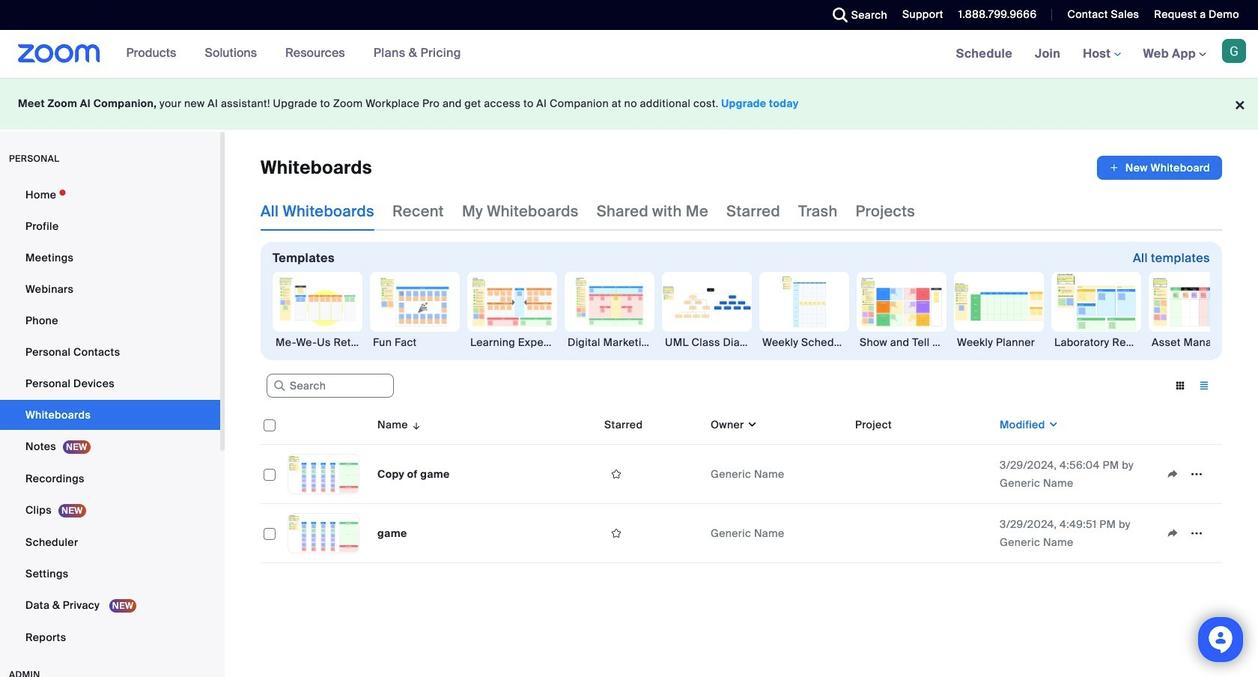 Task type: locate. For each thing, give the bounding box(es) containing it.
copy of game element
[[377, 467, 450, 481]]

weekly planner element
[[954, 335, 1044, 350]]

asset management element
[[1149, 335, 1239, 350]]

weekly schedule element
[[759, 335, 849, 350]]

cell for share image
[[849, 445, 994, 504]]

cell
[[849, 445, 994, 504], [849, 504, 994, 563]]

2 cell from the top
[[849, 504, 994, 563]]

digital marketing canvas element
[[565, 335, 655, 350]]

1 cell from the top
[[849, 445, 994, 504]]

share image
[[1161, 467, 1185, 481]]

product information navigation
[[115, 30, 472, 78]]

profile picture image
[[1222, 39, 1246, 63]]

show and tell with a twist element
[[857, 335, 947, 350]]

arrow down image
[[408, 416, 422, 434]]

learning experience canvas element
[[467, 335, 557, 350]]

share image
[[1161, 526, 1185, 540]]

banner
[[0, 30, 1258, 79]]

click to star the whiteboard copy of game image
[[604, 467, 628, 481]]

me-we-us retrospective element
[[273, 335, 362, 350]]

tabs of all whiteboard page tab list
[[261, 192, 915, 231]]

footer
[[0, 78, 1258, 130]]

application
[[1097, 156, 1222, 180], [261, 405, 1222, 563], [1161, 463, 1216, 485], [1161, 522, 1216, 544]]

list mode, selected image
[[1192, 379, 1216, 392]]



Task type: describe. For each thing, give the bounding box(es) containing it.
thumbnail of copy of game image
[[288, 455, 359, 494]]

add image
[[1109, 160, 1120, 175]]

Search text field
[[267, 374, 394, 398]]

zoom logo image
[[18, 44, 100, 63]]

grid mode, not selected image
[[1168, 379, 1192, 392]]

cell for share icon
[[849, 504, 994, 563]]

more options for game image
[[1185, 526, 1209, 540]]

personal menu menu
[[0, 180, 220, 654]]

thumbnail of game image
[[288, 514, 359, 553]]

game element
[[377, 526, 407, 540]]

click to star the whiteboard game image
[[604, 526, 628, 540]]

meetings navigation
[[945, 30, 1258, 79]]

down image
[[1045, 417, 1059, 432]]

uml class diagram element
[[662, 335, 752, 350]]

fun fact element
[[370, 335, 460, 350]]

laboratory report element
[[1051, 335, 1141, 350]]

more options for copy of game image
[[1185, 467, 1209, 481]]



Task type: vqa. For each thing, say whether or not it's contained in the screenshot.
side navigation navigation on the left of the page
no



